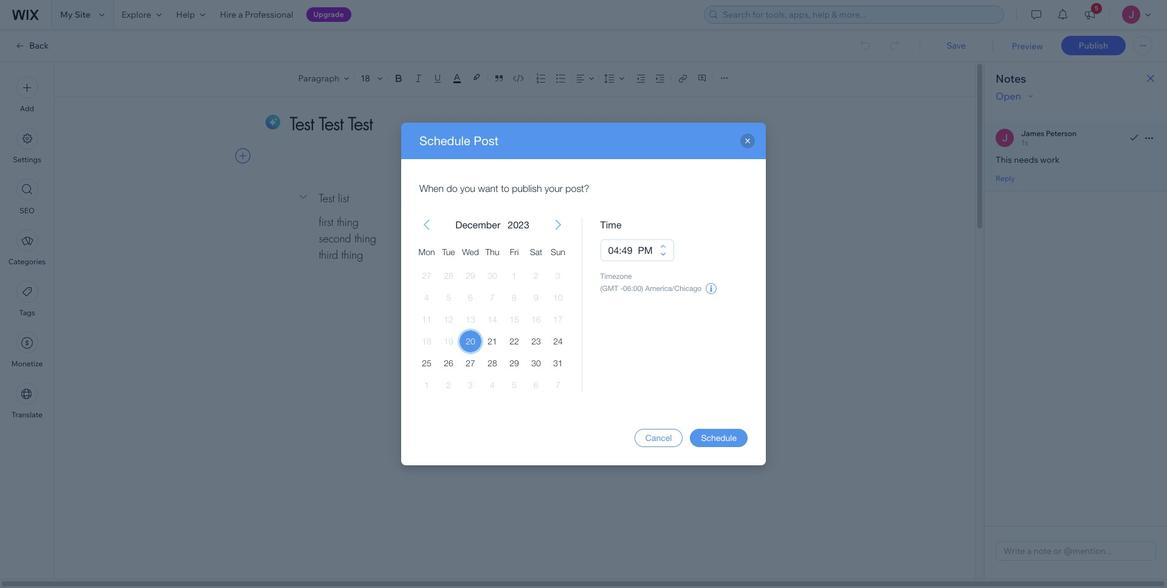 Task type: vqa. For each thing, say whether or not it's contained in the screenshot.
the Settings link
no



Task type: locate. For each thing, give the bounding box(es) containing it.
wednesday, december 20, 2023 cell
[[460, 331, 482, 353]]

this
[[996, 155, 1013, 165]]

menu containing add
[[0, 69, 54, 427]]

second
[[319, 232, 351, 246]]

thing right third
[[342, 248, 363, 262]]

31
[[554, 358, 563, 369]]

professional
[[245, 9, 294, 20]]

my site
[[60, 9, 91, 20]]

menu
[[0, 69, 54, 427]]

wed
[[462, 247, 479, 257]]

save
[[947, 40, 967, 51]]

thing up 'second'
[[337, 215, 359, 229]]

fri
[[510, 247, 519, 257]]

seo button
[[16, 179, 38, 215]]

cancel button
[[635, 429, 683, 448]]

5 row from the top
[[416, 331, 569, 353]]

1 row from the top
[[416, 236, 569, 265]]

first
[[319, 215, 334, 229]]

schedule inside button
[[702, 434, 737, 443]]

my
[[60, 9, 73, 20]]

settings button
[[13, 128, 41, 164]]

site
[[75, 9, 91, 20]]

None field
[[605, 240, 638, 261]]

add
[[20, 104, 34, 113]]

when do you want to publish your post?
[[420, 183, 590, 194]]

america/chicago
[[646, 285, 702, 293]]

row group
[[401, 265, 584, 411]]

do
[[447, 183, 458, 194]]

hire
[[220, 9, 237, 20]]

first thing second thing third thing
[[319, 215, 377, 262]]

monetize button
[[11, 332, 43, 369]]

mon
[[419, 247, 435, 257]]

06:00)
[[624, 285, 644, 293]]

resolve note image
[[1128, 131, 1142, 145]]

grid containing december
[[401, 203, 584, 411]]

schedule left post
[[420, 134, 471, 148]]

row
[[416, 236, 569, 265], [416, 265, 569, 287], [416, 287, 569, 309], [416, 309, 569, 331], [416, 331, 569, 353], [416, 353, 569, 375], [416, 375, 569, 397]]

27
[[466, 358, 476, 369]]

hire a professional link
[[213, 0, 301, 29]]

thing right 'second'
[[355, 232, 377, 246]]

sun
[[551, 247, 566, 257]]

publish
[[1080, 40, 1109, 51]]

1 horizontal spatial schedule
[[702, 434, 737, 443]]

preview
[[1013, 41, 1044, 52]]

schedule button
[[691, 429, 748, 448]]

add button
[[16, 77, 38, 113]]

row group containing 20
[[401, 265, 584, 411]]

help
[[176, 9, 195, 20]]

your
[[545, 183, 563, 194]]

reply
[[996, 174, 1016, 183]]

row containing 20
[[416, 331, 569, 353]]

test list
[[319, 191, 349, 205]]

open
[[996, 90, 1022, 102]]

grid
[[401, 203, 584, 411]]

publish
[[512, 183, 542, 194]]

timezone
[[601, 273, 632, 281]]

thing
[[337, 215, 359, 229], [355, 232, 377, 246], [342, 248, 363, 262]]

monetize
[[11, 360, 43, 369]]

categories
[[8, 257, 46, 266]]

tags button
[[16, 281, 38, 318]]

paragraph
[[298, 73, 340, 84]]

3 row from the top
[[416, 287, 569, 309]]

categories button
[[8, 230, 46, 266]]

sat
[[530, 247, 543, 257]]

schedule right cancel button
[[702, 434, 737, 443]]

upgrade
[[314, 10, 344, 19]]

0 vertical spatial schedule
[[420, 134, 471, 148]]

25
[[422, 358, 432, 369]]

show actions menu image
[[1142, 131, 1157, 145]]

alert containing december
[[452, 218, 533, 232]]

1 vertical spatial schedule
[[702, 434, 737, 443]]

(gmt
[[601, 285, 619, 293]]

6 row from the top
[[416, 353, 569, 375]]

schedule
[[420, 134, 471, 148], [702, 434, 737, 443]]

upgrade button
[[306, 7, 351, 22]]

paragraph button
[[296, 70, 352, 87]]

alert
[[452, 218, 533, 232]]

want
[[478, 183, 499, 194]]

third
[[319, 248, 338, 262]]

tags
[[19, 308, 35, 318]]

notes
[[996, 72, 1027, 86]]

cancel
[[646, 434, 672, 443]]

when
[[420, 183, 444, 194]]

Add a Catchy Title text field
[[290, 113, 726, 135]]

thu
[[486, 247, 500, 257]]

0 horizontal spatial schedule
[[420, 134, 471, 148]]

1 vertical spatial thing
[[355, 232, 377, 246]]

translate button
[[12, 383, 43, 420]]

to
[[501, 183, 510, 194]]



Task type: describe. For each thing, give the bounding box(es) containing it.
hire a professional
[[220, 9, 294, 20]]

post
[[474, 134, 499, 148]]

Font Size field
[[360, 72, 373, 85]]

20
[[466, 336, 476, 347]]

help button
[[169, 0, 213, 29]]

peterson
[[1047, 129, 1077, 138]]

james peterson 1s
[[1022, 129, 1077, 147]]

-
[[621, 285, 624, 293]]

(gmt -06:00) america/chicago
[[601, 285, 702, 293]]

save button
[[932, 40, 981, 51]]

7 row from the top
[[416, 375, 569, 397]]

24
[[554, 336, 563, 347]]

21
[[488, 336, 497, 347]]

22
[[510, 336, 519, 347]]

1s
[[1022, 138, 1029, 147]]

post?
[[566, 183, 590, 194]]

row containing 25
[[416, 353, 569, 375]]

test
[[319, 191, 335, 205]]

2023
[[508, 220, 530, 231]]

preview button
[[1013, 41, 1044, 52]]

needs
[[1015, 155, 1039, 165]]

29
[[510, 358, 519, 369]]

settings
[[13, 155, 41, 164]]

schedule for schedule post
[[420, 134, 471, 148]]

a
[[238, 9, 243, 20]]

4 row from the top
[[416, 309, 569, 331]]

list
[[338, 191, 349, 205]]

publish button
[[1062, 36, 1127, 55]]

back button
[[15, 40, 49, 51]]

you
[[460, 183, 476, 194]]

schedule post
[[420, 134, 499, 148]]

5 button
[[1077, 0, 1104, 29]]

james
[[1022, 129, 1045, 138]]

0 vertical spatial thing
[[337, 215, 359, 229]]

2 row from the top
[[416, 265, 569, 287]]

seo
[[19, 206, 35, 215]]

time
[[601, 220, 622, 231]]

schedule for schedule
[[702, 434, 737, 443]]

5
[[1096, 4, 1099, 12]]

note created by: james peterson element
[[1022, 129, 1077, 138]]

december
[[456, 220, 501, 231]]

tue
[[442, 247, 455, 257]]

translate
[[12, 411, 43, 420]]

open button
[[996, 89, 1037, 103]]

back
[[29, 40, 49, 51]]

pm
[[638, 245, 653, 256]]

26
[[444, 358, 454, 369]]

reply button
[[996, 173, 1016, 184]]

23
[[532, 336, 541, 347]]

Search for tools, apps, help & more... field
[[720, 6, 1001, 23]]

30
[[532, 358, 541, 369]]

28
[[488, 358, 497, 369]]

2 vertical spatial thing
[[342, 248, 363, 262]]

row containing mon
[[416, 236, 569, 265]]

work
[[1041, 155, 1061, 165]]

explore
[[122, 9, 151, 20]]

this needs work
[[996, 155, 1061, 165]]



